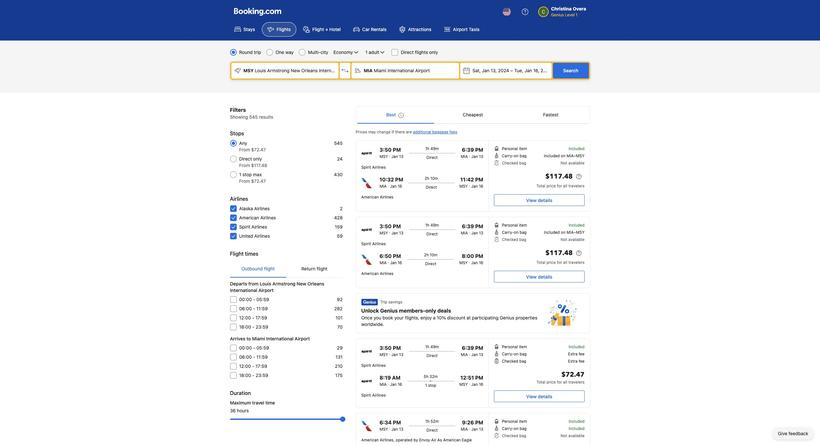 Task type: vqa. For each thing, say whether or not it's contained in the screenshot.
the on
yes



Task type: locate. For each thing, give the bounding box(es) containing it.
49m for 12:51 pm
[[431, 345, 439, 350]]

2024 right the '16,' at the top of page
[[541, 68, 552, 73]]

cheapest
[[463, 112, 483, 118]]

tab list containing outbound flight
[[230, 261, 343, 279]]

stop
[[243, 172, 252, 178], [429, 384, 437, 389]]

only down the any from $72.47
[[253, 156, 262, 162]]

jan inside 10:32 pm mia . jan 16
[[390, 184, 397, 189]]

2 carry- from the top
[[502, 230, 514, 235]]

genius down christina
[[552, 12, 565, 17]]

1 not from the top
[[561, 161, 568, 166]]

. inside 12:51 pm msy . jan 16
[[469, 381, 471, 386]]

spirit airlines for 8:19
[[362, 364, 386, 369]]

$117.48 for 6:50 pm
[[546, 249, 573, 258]]

genius image
[[362, 300, 378, 306], [362, 300, 378, 306], [548, 301, 577, 327]]

2 17:59 from the top
[[256, 364, 267, 370]]

3:50 down worldwide. at the bottom of page
[[380, 346, 392, 352]]

only up a
[[426, 308, 437, 314]]

mia down 9:26
[[461, 428, 468, 433]]

2 3:50 pm msy . jan 13 from the top
[[380, 224, 404, 236]]

00:00 for arrives
[[239, 346, 252, 351]]

view details button for 12:51 pm
[[495, 391, 585, 403]]

3 3:50 pm msy . jan 13 from the top
[[380, 346, 404, 358]]

0 vertical spatial extra fee
[[569, 352, 585, 357]]

18:00 up "to"
[[239, 325, 251, 330]]

1 vertical spatial 17:59
[[256, 364, 267, 370]]

1 vertical spatial extra
[[569, 360, 578, 364]]

tab list for unlock genius members-only deals
[[356, 107, 590, 124]]

0 vertical spatial 17:59
[[256, 316, 267, 321]]

2 vertical spatial not available
[[561, 434, 585, 439]]

new
[[291, 68, 300, 73], [297, 282, 307, 287]]

1 vertical spatial total
[[537, 261, 546, 265]]

16 inside 6:50 pm mia . jan 16
[[398, 261, 402, 266]]

6:39 pm mia . jan 13 up 8:00
[[461, 224, 484, 236]]

personal item for 12:51 pm
[[502, 345, 528, 350]]

sat,
[[473, 68, 481, 73]]

0 vertical spatial 545
[[250, 114, 258, 120]]

$117.48 region for 11:42 pm
[[495, 172, 585, 184]]

4 carry-on bag from the top
[[502, 427, 527, 432]]

1 total from the top
[[537, 184, 546, 189]]

1 details from the top
[[538, 198, 553, 203]]

way
[[286, 49, 294, 55]]

05:59 down from
[[257, 297, 269, 303]]

stop left max
[[243, 172, 252, 178]]

0 vertical spatial included on mia–msy
[[544, 154, 585, 159]]

am
[[393, 376, 401, 381]]

carry-on bag for 12:51 pm
[[502, 352, 527, 357]]

3 not available from the top
[[561, 434, 585, 439]]

29
[[337, 346, 343, 351]]

1 vertical spatial only
[[253, 156, 262, 162]]

4 personal item from the top
[[502, 420, 528, 425]]

not for 8:00 pm
[[561, 238, 568, 243]]

2 12:00 - 17:59 from the top
[[239, 364, 267, 370]]

1 extra from the top
[[569, 352, 578, 357]]

louis
[[255, 68, 266, 73], [260, 282, 271, 287]]

jan down 10:32
[[390, 184, 397, 189]]

available for 8:00 pm
[[569, 238, 585, 243]]

1 vertical spatial mia–msy
[[567, 230, 585, 235]]

0 vertical spatial travelers
[[569, 184, 585, 189]]

0 vertical spatial view
[[527, 198, 537, 203]]

1 adult
[[366, 49, 380, 55]]

16 inside 11:42 pm msy . jan 16
[[479, 184, 484, 189]]

0 vertical spatial 12:00
[[239, 316, 251, 321]]

deals
[[438, 308, 452, 314]]

12:00 - 17:59 for to
[[239, 364, 267, 370]]

2 item from the top
[[520, 223, 528, 228]]

tab list up fees
[[356, 107, 590, 124]]

air
[[432, 438, 437, 443]]

view details button for 11:42 pm
[[495, 195, 585, 206]]

baggage
[[433, 130, 449, 135]]

pm inside 11:42 pm msy . jan 16
[[476, 177, 484, 183]]

1 vertical spatial new
[[297, 282, 307, 287]]

2 06:00 from the top
[[239, 355, 252, 360]]

3:50 pm msy . jan 13 up am
[[380, 346, 404, 358]]

0 vertical spatial 1h 49m
[[426, 146, 439, 151]]

1 total price for all travelers from the top
[[537, 184, 585, 189]]

return flight button
[[287, 261, 343, 278]]

from inside the any from $72.47
[[239, 147, 250, 153]]

2 mia–msy from the top
[[567, 230, 585, 235]]

16 for 8:00 pm
[[479, 261, 484, 266]]

$117.48 region
[[495, 172, 585, 184], [495, 248, 585, 260]]

1 vertical spatial orleans
[[308, 282, 325, 287]]

16 inside 10:32 pm mia . jan 16
[[398, 184, 402, 189]]

2 $117.48 region from the top
[[495, 248, 585, 260]]

0 vertical spatial extra
[[569, 352, 578, 357]]

united
[[239, 234, 253, 239]]

2 total from the top
[[537, 261, 546, 265]]

jan inside 6:50 pm mia . jan 16
[[390, 261, 397, 266]]

1 view details button from the top
[[495, 195, 585, 206]]

members-
[[399, 308, 426, 314]]

only right flights at right top
[[430, 49, 438, 55]]

11:59 for miami
[[257, 355, 268, 360]]

0 horizontal spatial flight
[[264, 266, 275, 272]]

12:00 - 17:59
[[239, 316, 267, 321], [239, 364, 267, 370]]

1 05:59 from the top
[[257, 297, 269, 303]]

$72.47 inside 1 stop max from $72.47
[[251, 179, 266, 184]]

price
[[547, 184, 556, 189], [547, 261, 556, 265], [547, 380, 556, 385]]

101
[[336, 316, 343, 321]]

1 vertical spatial 11:59
[[257, 355, 268, 360]]

carry-on bag for 8:00 pm
[[502, 230, 527, 235]]

3 checked bag from the top
[[502, 360, 527, 364]]

2 horizontal spatial genius
[[552, 12, 565, 17]]

06:00 for departs
[[239, 306, 252, 312]]

2 personal item from the top
[[502, 223, 528, 228]]

12:00 - 17:59 up "to"
[[239, 316, 267, 321]]

2 vertical spatial 6:39
[[462, 346, 474, 352]]

msy down 12:51
[[460, 383, 468, 388]]

1 vertical spatial 12:00 - 17:59
[[239, 364, 267, 370]]

3 from from the top
[[239, 179, 250, 184]]

2 vertical spatial price
[[547, 380, 556, 385]]

personal
[[502, 146, 518, 151], [502, 223, 518, 228], [502, 345, 518, 350], [502, 420, 518, 425]]

mia inside 6:50 pm mia . jan 16
[[380, 261, 387, 266]]

2 12:00 from the top
[[239, 364, 251, 370]]

mia down 8:19
[[380, 383, 387, 388]]

flights
[[415, 49, 428, 55]]

new down return
[[297, 282, 307, 287]]

price inside $72.47 total price for all travelers
[[547, 380, 556, 385]]

round trip
[[239, 49, 261, 55]]

16 inside 8:00 pm msy . jan 16
[[479, 261, 484, 266]]

1 checked from the top
[[502, 161, 519, 166]]

17:59 for miami
[[256, 364, 267, 370]]

2 6:39 from the top
[[462, 224, 474, 230]]

0 vertical spatial $117.48
[[251, 163, 267, 168]]

msy down 11:42
[[460, 184, 468, 189]]

flight left +
[[313, 27, 324, 32]]

tab list
[[356, 107, 590, 124], [230, 261, 343, 279]]

best image
[[399, 113, 404, 118]]

2 not from the top
[[561, 238, 568, 243]]

1 vertical spatial $117.48 region
[[495, 248, 585, 260]]

2 included on mia–msy from the top
[[544, 230, 585, 235]]

mia inside 10:32 pm mia . jan 16
[[380, 184, 387, 189]]

jan down 11:42
[[472, 184, 478, 189]]

2 1h 49m from the top
[[426, 223, 439, 228]]

$72.47
[[251, 147, 266, 153], [251, 179, 266, 184], [562, 371, 585, 380]]

2 06:00 - 11:59 from the top
[[239, 355, 268, 360]]

2 vertical spatial 49m
[[431, 345, 439, 350]]

if
[[392, 130, 395, 135]]

0 vertical spatial 00:00 - 05:59
[[239, 297, 269, 303]]

2 00:00 - 05:59 from the top
[[239, 346, 269, 351]]

2 vertical spatial $117.48
[[546, 249, 573, 258]]

00:00 - 05:59 for from
[[239, 297, 269, 303]]

carry- for 12:51 pm
[[502, 352, 514, 357]]

jan inside 6:34 pm msy . jan 13
[[392, 428, 398, 433]]

06:00 down "to"
[[239, 355, 252, 360]]

0 vertical spatial american airlines
[[362, 195, 394, 200]]

1 mia–msy from the top
[[567, 154, 585, 159]]

06:00 - 11:59 down "to"
[[239, 355, 268, 360]]

18:00 for arrives to miami international airport
[[239, 373, 251, 379]]

pm inside 6:50 pm mia . jan 16
[[393, 254, 401, 260]]

13 inside 9:26 pm mia . jan 13
[[479, 428, 484, 433]]

1 2024 from the left
[[499, 68, 510, 73]]

carry-
[[502, 154, 514, 159], [502, 230, 514, 235], [502, 352, 514, 357], [502, 427, 514, 432]]

3 carry-on bag from the top
[[502, 352, 527, 357]]

tab list up departs from louis armstrong new orleans international airport
[[230, 261, 343, 279]]

jan down am
[[390, 383, 397, 388]]

16 inside 8:19 am mia . jan 16
[[398, 383, 402, 388]]

1 vertical spatial american airlines
[[239, 215, 276, 221]]

0 vertical spatial 11:59
[[257, 306, 268, 312]]

70
[[338, 325, 343, 330]]

orleans inside departs from louis armstrong new orleans international airport
[[308, 282, 325, 287]]

0 horizontal spatial 2024
[[499, 68, 510, 73]]

airlines up 8:19
[[373, 364, 386, 369]]

3:50 pm msy . jan 13 up 6:50
[[380, 224, 404, 236]]

view
[[527, 198, 537, 203], [527, 274, 537, 280], [527, 394, 537, 400]]

1 vertical spatial 545
[[334, 141, 343, 146]]

available for 11:42 pm
[[569, 161, 585, 166]]

jan down 8:00
[[472, 261, 478, 266]]

16 for 12:51 pm
[[479, 383, 484, 388]]

545 left results
[[250, 114, 258, 120]]

0 vertical spatial fee
[[579, 352, 585, 357]]

2 personal from the top
[[502, 223, 518, 228]]

1 available from the top
[[569, 161, 585, 166]]

1 vertical spatial extra fee
[[569, 360, 585, 364]]

mia down 6:50
[[380, 261, 387, 266]]

all for 8:00 pm
[[564, 261, 568, 265]]

- for 70
[[253, 325, 255, 330]]

flight right return
[[317, 266, 328, 272]]

3 available from the top
[[569, 434, 585, 439]]

1 travelers from the top
[[569, 184, 585, 189]]

airlines up 6:50
[[373, 242, 386, 247]]

2 price from the top
[[547, 261, 556, 265]]

1 vertical spatial flight
[[230, 251, 244, 257]]

from inside direct only from $117.48
[[239, 163, 250, 168]]

6:39 pm mia . jan 13 for 11:42
[[461, 147, 484, 159]]

2 for from the top
[[558, 261, 563, 265]]

3:50 pm msy . jan 13
[[380, 147, 404, 159], [380, 224, 404, 236], [380, 346, 404, 358]]

stays
[[244, 27, 255, 32]]

1 11:59 from the top
[[257, 306, 268, 312]]

hotel
[[330, 27, 341, 32]]

12:00 up duration
[[239, 364, 251, 370]]

2 49m from the top
[[431, 223, 439, 228]]

1 vertical spatial 06:00
[[239, 355, 252, 360]]

0 horizontal spatial stop
[[243, 172, 252, 178]]

23:59 up travel
[[256, 373, 269, 379]]

3 price from the top
[[547, 380, 556, 385]]

06:00 down departs
[[239, 306, 252, 312]]

9:26
[[463, 420, 474, 426]]

0 vertical spatial new
[[291, 68, 300, 73]]

item for 8:00 pm
[[520, 223, 528, 228]]

2 details from the top
[[538, 274, 553, 280]]

genius left properties
[[500, 316, 515, 321]]

1 carry- from the top
[[502, 154, 514, 159]]

3 not from the top
[[561, 434, 568, 439]]

0 vertical spatial 6:39 pm mia . jan 13
[[461, 147, 484, 159]]

11:59 down the 'arrives to miami international airport'
[[257, 355, 268, 360]]

3 travelers from the top
[[569, 380, 585, 385]]

131
[[336, 355, 343, 360]]

3 49m from the top
[[431, 345, 439, 350]]

1 horizontal spatial flight
[[317, 266, 328, 272]]

0 horizontal spatial 545
[[250, 114, 258, 120]]

checked for 8:00 pm
[[502, 238, 519, 243]]

00:00 - 05:59 down from
[[239, 297, 269, 303]]

discount
[[448, 316, 466, 321]]

3 item from the top
[[520, 345, 528, 350]]

1 inside dropdown button
[[366, 49, 368, 55]]

american airlines down 10:32
[[362, 195, 394, 200]]

mia–msy
[[567, 154, 585, 159], [567, 230, 585, 235]]

time
[[266, 401, 275, 406]]

2 vertical spatial genius
[[500, 316, 515, 321]]

1 vertical spatial view
[[527, 274, 537, 280]]

stop inside 1 stop max from $72.47
[[243, 172, 252, 178]]

1 vertical spatial not
[[561, 238, 568, 243]]

2 vertical spatial 6:39 pm mia . jan 13
[[461, 346, 484, 358]]

545
[[250, 114, 258, 120], [334, 141, 343, 146]]

enjoy
[[421, 316, 432, 321]]

give feedback
[[779, 432, 809, 437]]

airlines right the united at the left of the page
[[255, 234, 270, 239]]

tab list containing best
[[356, 107, 590, 124]]

personal item for 8:00 pm
[[502, 223, 528, 228]]

1 vertical spatial 6:39 pm mia . jan 13
[[461, 224, 484, 236]]

1 view details from the top
[[527, 198, 553, 203]]

best button
[[356, 107, 434, 124]]

1 vertical spatial from
[[239, 163, 250, 168]]

0 vertical spatial for
[[558, 184, 563, 189]]

international down departs
[[230, 288, 258, 294]]

23:59 up the 'arrives to miami international airport'
[[256, 325, 269, 330]]

booking.com logo image
[[234, 8, 281, 16], [234, 8, 281, 16]]

flight
[[313, 27, 324, 32], [230, 251, 244, 257]]

2h for 6:50 pm
[[424, 253, 429, 258]]

16 inside 12:51 pm msy . jan 16
[[479, 383, 484, 388]]

0 vertical spatial mia–msy
[[567, 154, 585, 159]]

3 1h 49m from the top
[[426, 345, 439, 350]]

6:39 up 8:00
[[462, 224, 474, 230]]

1 3:50 pm msy . jan 13 from the top
[[380, 147, 404, 159]]

0 vertical spatial 10m
[[431, 176, 439, 181]]

10m
[[431, 176, 439, 181], [430, 253, 438, 258]]

2 checked from the top
[[502, 238, 519, 243]]

1 18:00 from the top
[[239, 325, 251, 330]]

1 12:00 from the top
[[239, 316, 251, 321]]

2h for 10:32 pm
[[425, 176, 430, 181]]

6:39 pm mia . jan 13 up 11:42
[[461, 147, 484, 159]]

0 vertical spatial stop
[[243, 172, 252, 178]]

1 all from the top
[[564, 184, 568, 189]]

spirit
[[362, 165, 371, 170], [239, 224, 251, 230], [362, 242, 371, 247], [362, 364, 371, 369], [362, 394, 371, 398]]

. inside 11:42 pm msy . jan 16
[[469, 183, 471, 188]]

1 vertical spatial 18:00
[[239, 373, 251, 379]]

1 carry-on bag from the top
[[502, 154, 527, 159]]

1 view from the top
[[527, 198, 537, 203]]

0 horizontal spatial flight
[[230, 251, 244, 257]]

details for 11:42 pm
[[538, 198, 553, 203]]

- for 92
[[253, 297, 255, 303]]

2024 left – at right top
[[499, 68, 510, 73]]

1 vertical spatial louis
[[260, 282, 271, 287]]

participating
[[472, 316, 499, 321]]

- for 282
[[253, 306, 255, 312]]

2 2024 from the left
[[541, 68, 552, 73]]

genius up book
[[381, 308, 398, 314]]

11:59 down from
[[257, 306, 268, 312]]

0 vertical spatial total price for all travelers
[[537, 184, 585, 189]]

0 vertical spatial 12:00 - 17:59
[[239, 316, 267, 321]]

1 vertical spatial armstrong
[[273, 282, 296, 287]]

spirit airlines up 10:32
[[362, 165, 386, 170]]

1 1h 49m from the top
[[426, 146, 439, 151]]

11:59 for louis
[[257, 306, 268, 312]]

armstrong
[[267, 68, 290, 73], [273, 282, 296, 287]]

6:39
[[462, 147, 474, 153], [462, 224, 474, 230], [462, 346, 474, 352]]

msy down round trip
[[244, 68, 254, 73]]

1 checked bag from the top
[[502, 161, 527, 166]]

jan down 12:51
[[472, 383, 478, 388]]

extra
[[569, 352, 578, 357], [569, 360, 578, 364]]

18:00 - 23:59
[[239, 325, 269, 330], [239, 373, 269, 379]]

one way
[[276, 49, 294, 55]]

trip
[[254, 49, 261, 55]]

direct flights only
[[401, 49, 438, 55]]

armstrong down outbound flight button
[[273, 282, 296, 287]]

2 vertical spatial view
[[527, 394, 537, 400]]

2 not available from the top
[[561, 238, 585, 243]]

2 vertical spatial $72.47
[[562, 371, 585, 380]]

1 vertical spatial travelers
[[569, 261, 585, 265]]

0 vertical spatial 3:50 pm msy . jan 13
[[380, 147, 404, 159]]

jan up 11:42
[[472, 154, 478, 159]]

1 $117.48 region from the top
[[495, 172, 585, 184]]

msy up 6:50
[[380, 231, 388, 236]]

2 6:39 pm mia . jan 13 from the top
[[461, 224, 484, 236]]

departs from louis armstrong new orleans international airport
[[230, 282, 325, 294]]

16
[[398, 184, 402, 189], [479, 184, 484, 189], [398, 261, 402, 266], [479, 261, 484, 266], [398, 383, 402, 388], [479, 383, 484, 388]]

american airlines down alaska airlines
[[239, 215, 276, 221]]

3 view from the top
[[527, 394, 537, 400]]

0 horizontal spatial genius
[[381, 308, 398, 314]]

from
[[239, 147, 250, 153], [239, 163, 250, 168], [239, 179, 250, 184]]

3 personal from the top
[[502, 345, 518, 350]]

0 vertical spatial 18:00 - 23:59
[[239, 325, 269, 330]]

american airlines down 6:50
[[362, 272, 394, 277]]

mia up 12:51
[[461, 353, 468, 358]]

as
[[438, 438, 443, 443]]

3 6:39 pm mia . jan 13 from the top
[[461, 346, 484, 358]]

2 vertical spatial not
[[561, 434, 568, 439]]

2 view details from the top
[[527, 274, 553, 280]]

1 00:00 from the top
[[239, 297, 252, 303]]

only inside direct only from $117.48
[[253, 156, 262, 162]]

orleans down multi-
[[302, 68, 318, 73]]

3 total from the top
[[537, 380, 546, 385]]

2 from from the top
[[239, 163, 250, 168]]

1h for 8:19 am
[[426, 345, 430, 350]]

orleans down return flight button
[[308, 282, 325, 287]]

total for 11:42 pm
[[537, 184, 546, 189]]

checked bag for 11:42 pm
[[502, 161, 527, 166]]

2 vertical spatial travelers
[[569, 380, 585, 385]]

flights link
[[262, 22, 297, 37]]

18:00 - 23:59 up duration
[[239, 373, 269, 379]]

new inside departs from louis armstrong new orleans international airport
[[297, 282, 307, 287]]

flight right outbound
[[264, 266, 275, 272]]

0 vertical spatial only
[[430, 49, 438, 55]]

3:50 down change
[[380, 147, 392, 153]]

louis down trip at the left of page
[[255, 68, 266, 73]]

from down direct only from $117.48
[[239, 179, 250, 184]]

checked for 11:42 pm
[[502, 161, 519, 166]]

airlines up 10:32
[[373, 165, 386, 170]]

msy louis armstrong new orleans international airport
[[244, 68, 362, 73]]

18:00 up duration
[[239, 373, 251, 379]]

search button
[[553, 63, 589, 79]]

attractions
[[409, 27, 432, 32]]

flight for flight times
[[230, 251, 244, 257]]

sat, jan 13, 2024 – tue, jan 16, 2024
[[473, 68, 552, 73]]

1 vertical spatial 06:00 - 11:59
[[239, 355, 268, 360]]

3:50 for 8:19
[[380, 346, 392, 352]]

mia–msy for 11:42 pm
[[567, 154, 585, 159]]

0 vertical spatial 2h
[[425, 176, 430, 181]]

rentals
[[371, 27, 387, 32]]

1 personal from the top
[[502, 146, 518, 151]]

1 vertical spatial fee
[[579, 360, 585, 364]]

0 vertical spatial 23:59
[[256, 325, 269, 330]]

return
[[302, 266, 316, 272]]

4 carry- from the top
[[502, 427, 514, 432]]

best image
[[399, 113, 404, 118]]

spirit airlines up 6:50
[[362, 242, 386, 247]]

armstrong down one
[[267, 68, 290, 73]]

1 flight from the left
[[264, 266, 275, 272]]

flight left times on the bottom of the page
[[230, 251, 244, 257]]

airlines down 8:19
[[373, 394, 386, 398]]

00:00 down departs
[[239, 297, 252, 303]]

1 horizontal spatial 2024
[[541, 68, 552, 73]]

stop for 1 stop
[[429, 384, 437, 389]]

. inside 10:32 pm mia . jan 16
[[388, 183, 389, 188]]

give
[[779, 432, 788, 437]]

3 3:50 from the top
[[380, 346, 392, 352]]

12:00 up "to"
[[239, 316, 251, 321]]

fastest
[[544, 112, 559, 118]]

1 vertical spatial total price for all travelers
[[537, 261, 585, 265]]

spirit airlines for 10:32
[[362, 165, 386, 170]]

0 vertical spatial 2h 10m
[[425, 176, 439, 181]]

3 6:39 from the top
[[462, 346, 474, 352]]

2 18:00 from the top
[[239, 373, 251, 379]]

from down any
[[239, 147, 250, 153]]

spirit for 6:50
[[362, 242, 371, 247]]

1 horizontal spatial genius
[[500, 316, 515, 321]]

16 for 11:42 pm
[[479, 184, 484, 189]]

1 horizontal spatial flight
[[313, 27, 324, 32]]

not available
[[561, 161, 585, 166], [561, 238, 585, 243], [561, 434, 585, 439]]

0 vertical spatial tab list
[[356, 107, 590, 124]]

airlines down 10:32 pm mia . jan 16
[[380, 195, 394, 200]]

17:59 down the 'arrives to miami international airport'
[[256, 364, 267, 370]]

0 vertical spatial 3:50
[[380, 147, 392, 153]]

max
[[253, 172, 262, 178]]

view details
[[527, 198, 553, 203], [527, 274, 553, 280], [527, 394, 553, 400]]

1 inside 1 stop max from $72.47
[[239, 172, 241, 178]]

1h 49m
[[426, 146, 439, 151], [426, 223, 439, 228], [426, 345, 439, 350]]

your
[[395, 316, 404, 321]]

airport taxis link
[[439, 22, 486, 37]]

price for 11:42 pm
[[547, 184, 556, 189]]

view details for 12:51 pm
[[527, 394, 553, 400]]

1 vertical spatial view details
[[527, 274, 553, 280]]

mia inside 8:19 am mia . jan 16
[[380, 383, 387, 388]]

1 vertical spatial for
[[558, 261, 563, 265]]

12:00 - 17:59 for from
[[239, 316, 267, 321]]

international
[[319, 68, 346, 73], [388, 68, 414, 73], [230, 288, 258, 294], [266, 337, 294, 342]]

0 vertical spatial 18:00
[[239, 325, 251, 330]]

1 vertical spatial genius
[[381, 308, 398, 314]]

feedback
[[789, 432, 809, 437]]

spirit airlines up 8:19
[[362, 364, 386, 369]]

1 for 1 stop
[[426, 384, 427, 389]]

6:39 pm mia . jan 13 for 8:00
[[461, 224, 484, 236]]

view details for 11:42 pm
[[527, 198, 553, 203]]

3 view details from the top
[[527, 394, 553, 400]]

2 vertical spatial view details button
[[495, 391, 585, 403]]

0 vertical spatial total
[[537, 184, 546, 189]]

1 12:00 - 17:59 from the top
[[239, 316, 267, 321]]

mia–msy for 8:00 pm
[[567, 230, 585, 235]]

0 vertical spatial 49m
[[431, 146, 439, 151]]

17:59 up the 'arrives to miami international airport'
[[256, 316, 267, 321]]

2 00:00 from the top
[[239, 346, 252, 351]]

1 vertical spatial details
[[538, 274, 553, 280]]

1 vertical spatial 00:00 - 05:59
[[239, 346, 269, 351]]

jan down 6:50
[[390, 261, 397, 266]]

1h 49m for 12:51 pm
[[426, 345, 439, 350]]

travelers for 8:00 pm
[[569, 261, 585, 265]]

carry-on bag for 11:42 pm
[[502, 154, 527, 159]]

2 05:59 from the top
[[257, 346, 269, 351]]

arrives to miami international airport
[[230, 337, 310, 342]]

at
[[467, 316, 471, 321]]

2 vertical spatial view details
[[527, 394, 553, 400]]

total
[[537, 184, 546, 189], [537, 261, 546, 265], [537, 380, 546, 385]]

1 left adult
[[366, 49, 368, 55]]

11:59
[[257, 306, 268, 312], [257, 355, 268, 360]]

3:50
[[380, 147, 392, 153], [380, 224, 392, 230], [380, 346, 392, 352]]

trip savings
[[381, 300, 403, 305]]

3:50 for 6:50
[[380, 224, 392, 230]]

0 vertical spatial view details button
[[495, 195, 585, 206]]

6:39 up 12:51
[[462, 346, 474, 352]]

17:59 for louis
[[256, 316, 267, 321]]

00:00 - 05:59 down "to"
[[239, 346, 269, 351]]

3:50 pm msy . jan 13 for 10:32
[[380, 147, 404, 159]]

1 price from the top
[[547, 184, 556, 189]]

1 fee from the top
[[579, 352, 585, 357]]

1 vertical spatial 05:59
[[257, 346, 269, 351]]

jan up 6:50
[[392, 231, 398, 236]]

details for 12:51 pm
[[538, 394, 553, 400]]

0 vertical spatial all
[[564, 184, 568, 189]]

msy inside 12:51 pm msy . jan 16
[[460, 383, 468, 388]]

2 vertical spatial all
[[564, 380, 568, 385]]

any
[[239, 141, 247, 146]]

3 personal item from the top
[[502, 345, 528, 350]]

1 23:59 from the top
[[256, 325, 269, 330]]

10m for 8:00 pm
[[430, 253, 438, 258]]

4 personal from the top
[[502, 420, 518, 425]]

1 vertical spatial stop
[[429, 384, 437, 389]]

- for 175
[[253, 373, 255, 379]]

2 vertical spatial 3:50
[[380, 346, 392, 352]]

2 vertical spatial details
[[538, 394, 553, 400]]

4 checked bag from the top
[[502, 434, 527, 439]]

1 included on mia–msy from the top
[[544, 154, 585, 159]]

2 3:50 from the top
[[380, 224, 392, 230]]

international right "to"
[[266, 337, 294, 342]]

6:39 up 11:42
[[462, 147, 474, 153]]

flight + hotel link
[[298, 22, 347, 37]]

mia down 10:32
[[380, 184, 387, 189]]

unlock
[[362, 308, 379, 314]]

2 total price for all travelers from the top
[[537, 261, 585, 265]]

06:00 - 11:59 down from
[[239, 306, 268, 312]]

175
[[336, 373, 343, 379]]

1 left max
[[239, 172, 241, 178]]

0 vertical spatial not
[[561, 161, 568, 166]]

2 carry-on bag from the top
[[502, 230, 527, 235]]

0 vertical spatial 05:59
[[257, 297, 269, 303]]

2 11:59 from the top
[[257, 355, 268, 360]]

3 view details button from the top
[[495, 391, 585, 403]]

jan down 6:34
[[392, 428, 398, 433]]

0 vertical spatial 06:00
[[239, 306, 252, 312]]

1 18:00 - 23:59 from the top
[[239, 325, 269, 330]]



Task type: describe. For each thing, give the bounding box(es) containing it.
16 for 10:32 pm
[[398, 184, 402, 189]]

1 horizontal spatial miami
[[374, 68, 387, 73]]

alaska
[[239, 206, 253, 212]]

8:00 pm msy . jan 16
[[460, 254, 484, 266]]

may
[[369, 130, 376, 135]]

personal for 11:42 pm
[[502, 146, 518, 151]]

1 stop
[[426, 384, 437, 389]]

msy up 10:32
[[380, 154, 388, 159]]

not available for 11:42 pm
[[561, 161, 585, 166]]

overa
[[573, 6, 587, 11]]

attractions link
[[394, 22, 437, 37]]

tab list for 06:00 - 11:59
[[230, 261, 343, 279]]

for inside $72.47 total price for all travelers
[[558, 380, 563, 385]]

stays link
[[229, 22, 261, 37]]

00:00 - 05:59 for to
[[239, 346, 269, 351]]

fastest button
[[512, 107, 590, 124]]

american airlines for 10:32
[[362, 195, 394, 200]]

1h for 6:50 pm
[[426, 223, 430, 228]]

flight times
[[230, 251, 259, 257]]

. inside 8:19 am mia . jan 16
[[388, 381, 389, 386]]

airlines up alaska
[[230, 196, 248, 202]]

outbound flight
[[242, 266, 275, 272]]

airlines up united airlines
[[252, 224, 267, 230]]

prices may change if there are additional baggage fees
[[356, 130, 458, 135]]

23:59 for louis
[[256, 325, 269, 330]]

pm inside 8:00 pm msy . jan 16
[[476, 254, 484, 260]]

1h for 10:32 pm
[[426, 146, 430, 151]]

are
[[406, 130, 412, 135]]

06:00 - 11:59 for to
[[239, 355, 268, 360]]

from inside 1 stop max from $72.47
[[239, 179, 250, 184]]

from
[[249, 282, 259, 287]]

–
[[511, 68, 514, 73]]

12:00 for arrives
[[239, 364, 251, 370]]

05:59 for louis
[[257, 297, 269, 303]]

international inside departs from louis armstrong new orleans international airport
[[230, 288, 258, 294]]

airlines right alaska
[[254, 206, 270, 212]]

airlines down 6:50 pm mia . jan 16
[[380, 272, 394, 277]]

428
[[334, 215, 343, 221]]

airlines down alaska airlines
[[261, 215, 276, 221]]

travelers for 11:42 pm
[[569, 184, 585, 189]]

6:39 for 11:42
[[462, 147, 474, 153]]

flight for flight + hotel
[[313, 27, 324, 32]]

fees
[[450, 130, 458, 135]]

mia up 8:00
[[461, 231, 468, 236]]

$72.47 inside the any from $72.47
[[251, 147, 266, 153]]

3:50 pm msy . jan 13 for 8:19
[[380, 346, 404, 358]]

not for 11:42 pm
[[561, 161, 568, 166]]

jan inside 12:51 pm msy . jan 16
[[472, 383, 478, 388]]

airport inside departs from louis armstrong new orleans international airport
[[259, 288, 274, 294]]

maximum travel time 36 hours
[[230, 401, 275, 414]]

10:32
[[380, 177, 394, 183]]

2 fee from the top
[[579, 360, 585, 364]]

11:42 pm msy . jan 16
[[460, 177, 484, 189]]

tue,
[[515, 68, 524, 73]]

airlines,
[[380, 438, 395, 443]]

all for 11:42 pm
[[564, 184, 568, 189]]

car rentals
[[363, 27, 387, 32]]

spirit airlines down 8:19
[[362, 394, 386, 398]]

genius inside christina overa genius level 1
[[552, 12, 565, 17]]

results
[[259, 114, 273, 120]]

0 vertical spatial louis
[[255, 68, 266, 73]]

1 for 1 stop max from $72.47
[[239, 172, 241, 178]]

6:50 pm mia . jan 16
[[380, 254, 402, 266]]

13 inside 6:34 pm msy . jan 13
[[400, 428, 404, 433]]

personal for 12:51 pm
[[502, 345, 518, 350]]

10m for 11:42 pm
[[431, 176, 439, 181]]

car rentals link
[[348, 22, 393, 37]]

price for 8:00 pm
[[547, 261, 556, 265]]

mia up 11:42
[[461, 154, 468, 159]]

jan inside 8:19 am mia . jan 16
[[390, 383, 397, 388]]

for for 11:42 pm
[[558, 184, 563, 189]]

multi-
[[308, 49, 321, 55]]

total for 8:00 pm
[[537, 261, 546, 265]]

international down direct flights only
[[388, 68, 414, 73]]

spirit for 10:32
[[362, 165, 371, 170]]

49m for 8:00 pm
[[431, 223, 439, 228]]

06:00 for arrives
[[239, 355, 252, 360]]

- for 101
[[252, 316, 255, 321]]

pm inside 9:26 pm mia . jan 13
[[476, 420, 484, 426]]

6:39 pm mia . jan 13 for 12:51
[[461, 346, 484, 358]]

jan inside 8:00 pm msy . jan 16
[[472, 261, 478, 266]]

. inside 9:26 pm mia . jan 13
[[470, 426, 471, 431]]

- for 210
[[252, 364, 255, 370]]

- for 131
[[253, 355, 255, 360]]

05:59 for miami
[[257, 346, 269, 351]]

checked bag for 8:00 pm
[[502, 238, 527, 243]]

0 vertical spatial orleans
[[302, 68, 318, 73]]

. inside 6:50 pm mia . jan 16
[[388, 260, 389, 264]]

total price for all travelers for 11:42 pm
[[537, 184, 585, 189]]

outbound flight button
[[230, 261, 287, 278]]

prices
[[356, 130, 368, 135]]

search
[[564, 68, 579, 73]]

operated
[[396, 438, 413, 443]]

to
[[247, 337, 251, 342]]

arrives
[[230, 337, 246, 342]]

msy up 8:19
[[380, 353, 388, 358]]

12:51 pm msy . jan 16
[[460, 376, 484, 388]]

jan up am
[[392, 353, 398, 358]]

jan inside 9:26 pm mia . jan 13
[[472, 428, 478, 433]]

trip
[[381, 300, 388, 305]]

properties
[[516, 316, 538, 321]]

2 extra from the top
[[569, 360, 578, 364]]

only inside unlock genius members-only deals once you book your flights, enjoy a 10% discount at participating genius properties worldwide.
[[426, 308, 437, 314]]

item for 11:42 pm
[[520, 146, 528, 151]]

best
[[387, 112, 396, 118]]

2 extra fee from the top
[[569, 360, 585, 364]]

flights,
[[405, 316, 420, 321]]

jan up 8:00
[[472, 231, 478, 236]]

545 inside filters showing 545 results
[[250, 114, 258, 120]]

11:42
[[461, 177, 474, 183]]

+
[[326, 27, 328, 32]]

american airlines for 6:50
[[362, 272, 394, 277]]

$117.48 for 10:32 pm
[[546, 172, 573, 181]]

give feedback button
[[774, 429, 814, 440]]

total price for all travelers for 8:00 pm
[[537, 261, 585, 265]]

international down "city"
[[319, 68, 346, 73]]

taxis
[[469, 27, 480, 32]]

6:39 for 8:00
[[462, 224, 474, 230]]

- for 29
[[253, 346, 255, 351]]

00:00 for departs
[[239, 297, 252, 303]]

spirit airlines up united airlines
[[239, 224, 267, 230]]

$72.47 total price for all travelers
[[537, 371, 585, 385]]

louis inside departs from louis armstrong new orleans international airport
[[260, 282, 271, 287]]

details for 8:00 pm
[[538, 274, 553, 280]]

view details button for 8:00 pm
[[495, 271, 585, 283]]

travelers inside $72.47 total price for all travelers
[[569, 380, 585, 385]]

city
[[321, 49, 329, 55]]

view for 12:51 pm
[[527, 394, 537, 400]]

18:00 - 23:59 for to
[[239, 373, 269, 379]]

view for 8:00 pm
[[527, 274, 537, 280]]

13,
[[491, 68, 497, 73]]

hours
[[237, 409, 249, 414]]

spirit for 8:19
[[362, 364, 371, 369]]

book
[[383, 316, 393, 321]]

1 stop max from $72.47
[[239, 172, 266, 184]]

stop for 1 stop max from $72.47
[[243, 172, 252, 178]]

2h 10m for 10:32 pm
[[425, 176, 439, 181]]

return flight
[[302, 266, 328, 272]]

. inside 8:00 pm msy . jan 16
[[469, 260, 471, 264]]

4 checked from the top
[[502, 434, 519, 439]]

4 item from the top
[[520, 420, 528, 425]]

flights
[[277, 27, 291, 32]]

06:00 - 11:59 for from
[[239, 306, 268, 312]]

additional
[[413, 130, 432, 135]]

18:00 - 23:59 for from
[[239, 325, 269, 330]]

filters
[[230, 107, 246, 113]]

american airlines, operated by envoy air as american eagle
[[362, 438, 472, 443]]

there
[[396, 130, 405, 135]]

included on mia–msy for 8:00 pm
[[544, 230, 585, 235]]

$117.48 inside direct only from $117.48
[[251, 163, 267, 168]]

direct inside direct only from $117.48
[[239, 156, 252, 162]]

mia inside 9:26 pm mia . jan 13
[[461, 428, 468, 433]]

checked for 12:51 pm
[[502, 360, 519, 364]]

departs
[[230, 282, 247, 287]]

total inside $72.47 total price for all travelers
[[537, 380, 546, 385]]

59
[[337, 234, 343, 239]]

mia down the "1 adult"
[[364, 68, 373, 73]]

3:50 pm msy . jan 13 for 6:50
[[380, 224, 404, 236]]

pm inside 10:32 pm mia . jan 16
[[396, 177, 404, 183]]

msy inside 11:42 pm msy . jan 16
[[460, 184, 468, 189]]

12:51
[[461, 376, 474, 381]]

worldwide.
[[362, 322, 385, 328]]

direct only from $117.48
[[239, 156, 267, 168]]

armstrong inside departs from louis armstrong new orleans international airport
[[273, 282, 296, 287]]

any from $72.47
[[239, 141, 266, 153]]

jan up 12:51
[[472, 353, 478, 358]]

24
[[337, 156, 343, 162]]

10:32 pm mia . jan 16
[[380, 177, 404, 189]]

one
[[276, 49, 284, 55]]

16 for 6:50 pm
[[398, 261, 402, 266]]

$72.47 inside $72.47 total price for all travelers
[[562, 371, 585, 380]]

carry- for 11:42 pm
[[502, 154, 514, 159]]

92
[[337, 297, 343, 303]]

16 for 8:19 am
[[398, 383, 402, 388]]

included on mia–msy for 11:42 pm
[[544, 154, 585, 159]]

18:00 for departs from louis armstrong new orleans international airport
[[239, 325, 251, 330]]

jan left 13,
[[482, 68, 490, 73]]

6:34 pm msy . jan 13
[[380, 420, 404, 433]]

0 horizontal spatial miami
[[252, 337, 265, 342]]

1 inside christina overa genius level 1
[[576, 12, 578, 17]]

personal for 8:00 pm
[[502, 223, 518, 228]]

1 extra fee from the top
[[569, 352, 585, 357]]

1 adult button
[[365, 49, 387, 56]]

pm inside 6:34 pm msy . jan 13
[[393, 420, 401, 426]]

duration
[[230, 391, 251, 397]]

5h 32m
[[424, 375, 438, 380]]

for for 8:00 pm
[[558, 261, 563, 265]]

multi-city
[[308, 49, 329, 55]]

jan left the '16,' at the top of page
[[525, 68, 533, 73]]

item for 12:51 pm
[[520, 345, 528, 350]]

not available for 8:00 pm
[[561, 238, 585, 243]]

view for 11:42 pm
[[527, 198, 537, 203]]

6:34
[[380, 420, 392, 426]]

jan up 10:32
[[392, 154, 398, 159]]

personal item for 11:42 pm
[[502, 146, 528, 151]]

2
[[340, 206, 343, 212]]

all inside $72.47 total price for all travelers
[[564, 380, 568, 385]]

christina overa genius level 1
[[552, 6, 587, 17]]

pm inside 12:51 pm msy . jan 16
[[476, 376, 484, 381]]

filters showing 545 results
[[230, 107, 273, 120]]

by
[[414, 438, 418, 443]]

. inside 6:34 pm msy . jan 13
[[390, 426, 391, 431]]

8:00
[[462, 254, 474, 260]]

united airlines
[[239, 234, 270, 239]]

23:59 for miami
[[256, 373, 269, 379]]

0 vertical spatial armstrong
[[267, 68, 290, 73]]

checked bag for 12:51 pm
[[502, 360, 527, 364]]

2h 10m for 6:50 pm
[[424, 253, 438, 258]]

times
[[245, 251, 259, 257]]

you
[[374, 316, 382, 321]]

1 horizontal spatial 545
[[334, 141, 343, 146]]

6:39 for 12:51
[[462, 346, 474, 352]]

spirit airlines for 6:50
[[362, 242, 386, 247]]

msy inside 6:34 pm msy . jan 13
[[380, 428, 388, 433]]

jan inside 11:42 pm msy . jan 16
[[472, 184, 478, 189]]

flight for outbound flight
[[264, 266, 275, 272]]

msy inside 8:00 pm msy . jan 16
[[460, 261, 468, 266]]

12:00 for departs
[[239, 316, 251, 321]]

6:50
[[380, 254, 392, 260]]

car
[[363, 27, 370, 32]]



